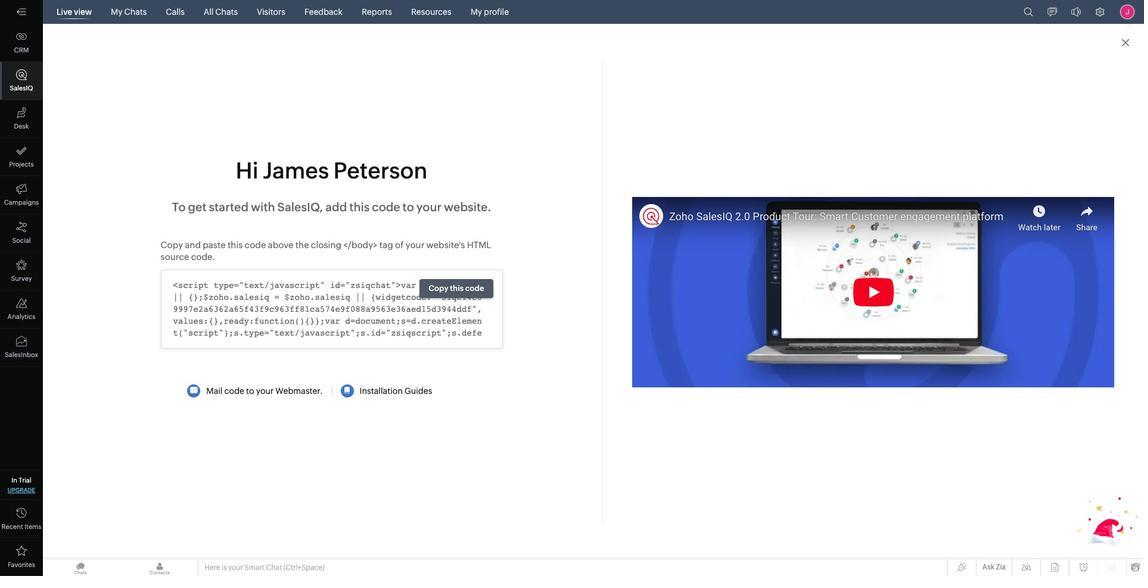 Task type: locate. For each thing, give the bounding box(es) containing it.
1 horizontal spatial my
[[471, 7, 482, 17]]

my chats link
[[106, 0, 152, 24]]

recent items
[[2, 524, 41, 531]]

chats for my chats
[[124, 7, 147, 17]]

my right view
[[111, 7, 123, 17]]

2 my from the left
[[471, 7, 482, 17]]

chats inside my chats link
[[124, 7, 147, 17]]

in trial upgrade
[[8, 477, 35, 494]]

zia
[[996, 564, 1006, 572]]

0 horizontal spatial my
[[111, 7, 123, 17]]

chats
[[124, 7, 147, 17], [215, 7, 238, 17]]

smart
[[245, 564, 265, 573]]

1 my from the left
[[111, 7, 123, 17]]

campaigns
[[4, 199, 39, 206]]

all
[[204, 7, 214, 17]]

2 chats from the left
[[215, 7, 238, 17]]

visitors link
[[252, 0, 290, 24]]

view
[[74, 7, 92, 17]]

chats right all
[[215, 7, 238, 17]]

1 horizontal spatial chats
[[215, 7, 238, 17]]

chats left calls
[[124, 7, 147, 17]]

contacts image
[[122, 560, 197, 577]]

projects link
[[0, 138, 43, 176]]

ask
[[983, 564, 995, 572]]

salesiq link
[[0, 62, 43, 100]]

social
[[12, 237, 31, 244]]

(ctrl+space)
[[283, 564, 325, 573]]

my
[[111, 7, 123, 17], [471, 7, 482, 17]]

visitors
[[257, 7, 285, 17]]

0 horizontal spatial chats
[[124, 7, 147, 17]]

my for my profile
[[471, 7, 482, 17]]

recent
[[2, 524, 23, 531]]

1 chats from the left
[[124, 7, 147, 17]]

calls link
[[161, 0, 189, 24]]

desk
[[14, 123, 29, 130]]

message board image
[[1048, 7, 1057, 17]]

my profile link
[[466, 0, 514, 24]]

crm link
[[0, 24, 43, 62]]

survey
[[11, 275, 32, 282]]

chats inside all chats link
[[215, 7, 238, 17]]

my left profile
[[471, 7, 482, 17]]



Task type: describe. For each thing, give the bounding box(es) containing it.
live view link
[[52, 0, 97, 24]]

chats for all chats
[[215, 7, 238, 17]]

search image
[[1024, 7, 1033, 17]]

chat
[[266, 564, 282, 573]]

here
[[204, 564, 220, 573]]

survey link
[[0, 253, 43, 291]]

chats image
[[43, 560, 118, 577]]

all chats link
[[199, 0, 243, 24]]

live
[[57, 7, 72, 17]]

all chats
[[204, 7, 238, 17]]

feedback
[[304, 7, 343, 17]]

your
[[228, 564, 243, 573]]

toggle chat sounds image
[[1071, 7, 1081, 17]]

items
[[24, 524, 41, 531]]

live view
[[57, 7, 92, 17]]

ask zia
[[983, 564, 1006, 572]]

salesinbox
[[5, 352, 38, 359]]

desk link
[[0, 100, 43, 138]]

campaigns link
[[0, 176, 43, 215]]

in
[[11, 477, 17, 484]]

my chats
[[111, 7, 147, 17]]

here is your smart chat (ctrl+space)
[[204, 564, 325, 573]]

social link
[[0, 215, 43, 253]]

configure settings image
[[1095, 7, 1105, 17]]

feedback link
[[300, 0, 347, 24]]

calls
[[166, 7, 185, 17]]

crm
[[14, 46, 29, 54]]

resources link
[[406, 0, 456, 24]]

trial
[[19, 477, 31, 484]]

salesinbox link
[[0, 329, 43, 367]]

salesiq
[[10, 85, 33, 92]]

analytics
[[8, 313, 35, 321]]

is
[[222, 564, 227, 573]]

reports link
[[357, 0, 397, 24]]

resources
[[411, 7, 451, 17]]

projects
[[9, 161, 34, 168]]

upgrade
[[8, 487, 35, 494]]

my for my chats
[[111, 7, 123, 17]]

favorites
[[8, 562, 35, 569]]

analytics link
[[0, 291, 43, 329]]

reports
[[362, 7, 392, 17]]

my profile
[[471, 7, 509, 17]]

profile
[[484, 7, 509, 17]]



Task type: vqa. For each thing, say whether or not it's contained in the screenshot.
the Items
yes



